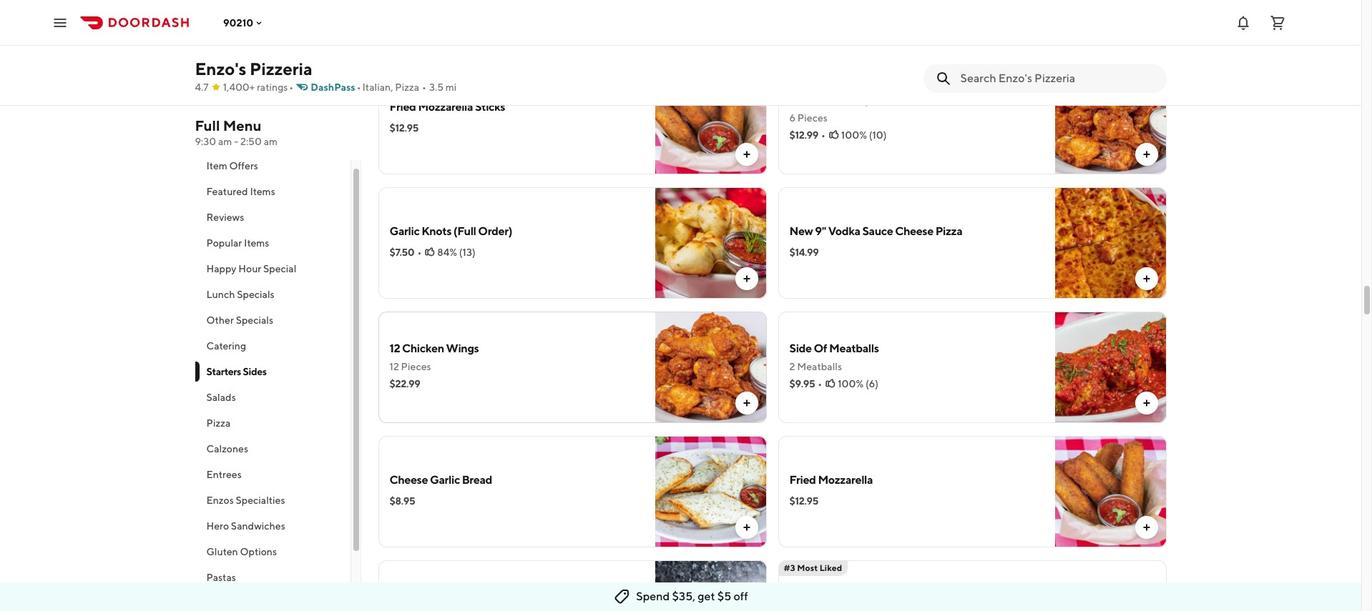 Task type: vqa. For each thing, say whether or not it's contained in the screenshot.
RICE
no



Task type: locate. For each thing, give the bounding box(es) containing it.
1 horizontal spatial $12.95
[[789, 496, 818, 507]]

0 vertical spatial mozzarella
[[418, 100, 473, 114]]

1,400+ ratings •
[[223, 82, 293, 93]]

starters left &
[[378, 31, 433, 50]]

item offers
[[206, 160, 258, 172]]

chicken
[[798, 93, 840, 107], [402, 342, 444, 356]]

• right $12.99
[[821, 129, 825, 141]]

wings
[[842, 93, 875, 107], [446, 342, 479, 356]]

catering button
[[195, 333, 350, 359]]

wings inside 6 chicken wings 6 pieces
[[842, 93, 875, 107]]

pastas
[[206, 572, 236, 584]]

hero sandwiches
[[206, 521, 285, 532]]

am left the -
[[218, 136, 232, 147]]

4 add item to cart image from the top
[[1141, 522, 1152, 534]]

happy hour special button
[[195, 256, 350, 282]]

0 vertical spatial meatballs
[[829, 342, 879, 356]]

• left italian,
[[357, 82, 361, 93]]

pieces inside 6 chicken wings 6 pieces
[[798, 112, 828, 124]]

featured
[[206, 186, 248, 197]]

100% left (6) at the right of page
[[838, 378, 864, 390]]

garlic bread image
[[655, 561, 767, 612]]

4 add item to cart image from the top
[[741, 522, 752, 534]]

1 vertical spatial fried
[[789, 474, 816, 487]]

1 vertical spatial mozzarella
[[818, 474, 873, 487]]

sauce
[[862, 225, 893, 238]]

2 horizontal spatial pizza
[[936, 225, 962, 238]]

garlic
[[390, 225, 420, 238], [430, 474, 460, 487]]

1 horizontal spatial chicken
[[798, 93, 840, 107]]

1 horizontal spatial am
[[264, 136, 278, 147]]

1 vertical spatial pieces
[[401, 361, 431, 373]]

chicken inside 12 chicken wings 12 pieces $22.99
[[402, 342, 444, 356]]

0 vertical spatial starters
[[378, 31, 433, 50]]

$9.95
[[789, 378, 815, 390]]

specials down lunch specials in the left top of the page
[[236, 315, 273, 326]]

-
[[234, 136, 238, 147]]

1 horizontal spatial mozzarella
[[818, 474, 873, 487]]

1 vertical spatial garlic
[[430, 474, 460, 487]]

wings inside 12 chicken wings 12 pieces $22.99
[[446, 342, 479, 356]]

lunch specials button
[[195, 282, 350, 308]]

0 horizontal spatial chicken
[[402, 342, 444, 356]]

chicken up $22.99
[[402, 342, 444, 356]]

side of meatballs image
[[1055, 312, 1166, 424]]

$12.95 down the italian, pizza • 3.5 mi at left
[[390, 122, 419, 134]]

1 horizontal spatial cheese
[[895, 225, 934, 238]]

2 add item to cart image from the top
[[1141, 273, 1152, 285]]

cheese up $8.95
[[390, 474, 428, 487]]

pizza left 3.5
[[395, 82, 419, 93]]

0 horizontal spatial cheese
[[390, 474, 428, 487]]

$5
[[717, 590, 731, 604]]

items for popular items
[[244, 238, 269, 249]]

wings for 6 chicken wings
[[842, 93, 875, 107]]

starters & sides
[[378, 31, 485, 50]]

most
[[797, 563, 818, 574]]

1 vertical spatial starters
[[206, 366, 241, 378]]

1 vertical spatial wings
[[446, 342, 479, 356]]

100% left (10) on the right top of page
[[841, 129, 867, 141]]

0 horizontal spatial $12.95
[[390, 122, 419, 134]]

open menu image
[[52, 14, 69, 31]]

chicken up $12.99 •
[[798, 93, 840, 107]]

3 add item to cart image from the top
[[741, 398, 752, 409]]

reviews button
[[195, 205, 350, 230]]

items up happy hour special
[[244, 238, 269, 249]]

1,400+
[[223, 82, 255, 93]]

chicken for 12
[[402, 342, 444, 356]]

items down the item offers button
[[250, 186, 275, 197]]

2 add item to cart image from the top
[[741, 273, 752, 285]]

happy
[[206, 263, 236, 275]]

6 chicken wings 6 pieces
[[789, 93, 875, 124]]

am
[[218, 136, 232, 147], [264, 136, 278, 147]]

(6)
[[866, 378, 879, 390]]

pieces up $22.99
[[401, 361, 431, 373]]

gluten
[[206, 547, 238, 558]]

starters for starters & sides
[[378, 31, 433, 50]]

sides
[[448, 31, 485, 50], [243, 366, 267, 378]]

$12.95 for fried mozzarella
[[789, 496, 818, 507]]

specials for other specials
[[236, 315, 273, 326]]

0 horizontal spatial starters
[[206, 366, 241, 378]]

salads
[[206, 392, 236, 403]]

pieces for 6
[[798, 112, 828, 124]]

•
[[289, 82, 293, 93], [357, 82, 361, 93], [422, 82, 426, 93], [821, 129, 825, 141], [417, 247, 422, 258], [818, 378, 822, 390]]

1 vertical spatial chicken
[[402, 342, 444, 356]]

pizza
[[395, 82, 419, 93], [936, 225, 962, 238], [206, 418, 231, 429]]

cheese right sauce
[[895, 225, 934, 238]]

pastas button
[[195, 565, 350, 591]]

0 horizontal spatial am
[[218, 136, 232, 147]]

1 vertical spatial items
[[244, 238, 269, 249]]

specials inside "button"
[[236, 315, 273, 326]]

0 vertical spatial wings
[[842, 93, 875, 107]]

pieces
[[798, 112, 828, 124], [401, 361, 431, 373]]

sides right &
[[448, 31, 485, 50]]

featured items button
[[195, 179, 350, 205]]

0 vertical spatial specials
[[237, 289, 274, 300]]

1 am from the left
[[218, 136, 232, 147]]

$9.95 •
[[789, 378, 822, 390]]

sides up the salads button
[[243, 366, 267, 378]]

pieces inside 12 chicken wings 12 pieces $22.99
[[401, 361, 431, 373]]

specials down happy hour special
[[237, 289, 274, 300]]

0 items, open order cart image
[[1269, 14, 1286, 31]]

bread
[[462, 474, 492, 487]]

add item to cart image
[[1141, 149, 1152, 160], [1141, 273, 1152, 285], [1141, 398, 1152, 409], [1141, 522, 1152, 534]]

1 vertical spatial 100%
[[838, 378, 864, 390]]

0 horizontal spatial mozzarella
[[418, 100, 473, 114]]

1 vertical spatial specials
[[236, 315, 273, 326]]

3 add item to cart image from the top
[[1141, 398, 1152, 409]]

wings for 12 chicken wings
[[446, 342, 479, 356]]

calzones
[[206, 444, 248, 455]]

1 add item to cart image from the top
[[741, 149, 752, 160]]

menu
[[223, 117, 262, 134]]

0 vertical spatial 12
[[390, 342, 400, 356]]

$7.50
[[390, 247, 415, 258]]

9"
[[815, 225, 826, 238]]

garlic left bread
[[430, 474, 460, 487]]

items for featured items
[[250, 186, 275, 197]]

pieces for 12
[[401, 361, 431, 373]]

items inside featured items button
[[250, 186, 275, 197]]

add item to cart image for new 9" vodka sauce cheese pizza
[[1141, 273, 1152, 285]]

pieces up $12.99 •
[[798, 112, 828, 124]]

1 vertical spatial sides
[[243, 366, 267, 378]]

0 horizontal spatial wings
[[446, 342, 479, 356]]

mi
[[446, 82, 457, 93]]

full menu 9:30 am - 2:50 am
[[195, 117, 278, 147]]

• for $12.99 •
[[821, 129, 825, 141]]

pizza right sauce
[[936, 225, 962, 238]]

pizza down salads
[[206, 418, 231, 429]]

1 horizontal spatial starters
[[378, 31, 433, 50]]

garlic up $7.50 •
[[390, 225, 420, 238]]

1 vertical spatial $12.95
[[789, 496, 818, 507]]

0 vertical spatial chicken
[[798, 93, 840, 107]]

$12.95 down 'fried mozzarella' on the right bottom
[[789, 496, 818, 507]]

2
[[789, 361, 795, 373]]

1 vertical spatial 12
[[390, 361, 399, 373]]

0 vertical spatial 6
[[789, 93, 796, 107]]

add item to cart image for 6 chicken wings
[[1141, 149, 1152, 160]]

popular items
[[206, 238, 269, 249]]

• left 3.5
[[422, 82, 426, 93]]

0 vertical spatial fried
[[390, 100, 416, 114]]

0 horizontal spatial fried
[[390, 100, 416, 114]]

0 horizontal spatial pieces
[[401, 361, 431, 373]]

1 vertical spatial pizza
[[936, 225, 962, 238]]

(full
[[453, 225, 476, 238]]

0 vertical spatial sides
[[448, 31, 485, 50]]

specials inside button
[[237, 289, 274, 300]]

pizza inside button
[[206, 418, 231, 429]]

starters
[[378, 31, 433, 50], [206, 366, 241, 378]]

starters down catering
[[206, 366, 241, 378]]

0 vertical spatial pieces
[[798, 112, 828, 124]]

1 horizontal spatial fried
[[789, 474, 816, 487]]

84%
[[437, 247, 457, 258]]

#3 most liked
[[784, 563, 842, 574]]

2:50
[[240, 136, 262, 147]]

$12.95 for fried mozzarella sticks
[[390, 122, 419, 134]]

mozzarella
[[418, 100, 473, 114], [818, 474, 873, 487]]

$7.50 •
[[390, 247, 422, 258]]

1 horizontal spatial wings
[[842, 93, 875, 107]]

1 horizontal spatial pieces
[[798, 112, 828, 124]]

0 vertical spatial items
[[250, 186, 275, 197]]

dashpass •
[[311, 82, 361, 93]]

fried
[[390, 100, 416, 114], [789, 474, 816, 487]]

hour
[[238, 263, 261, 275]]

2 am from the left
[[264, 136, 278, 147]]

side of meatballs 2 meatballs
[[789, 342, 879, 373]]

• right $7.50
[[417, 247, 422, 258]]

• for $7.50 •
[[417, 247, 422, 258]]

1 add item to cart image from the top
[[1141, 149, 1152, 160]]

items inside popular items button
[[244, 238, 269, 249]]

am right 2:50
[[264, 136, 278, 147]]

1 vertical spatial cheese
[[390, 474, 428, 487]]

pizzeria
[[250, 59, 312, 79]]

0 vertical spatial cheese
[[895, 225, 934, 238]]

meatballs right of
[[829, 342, 879, 356]]

0 horizontal spatial pizza
[[206, 418, 231, 429]]

6
[[789, 93, 796, 107], [789, 112, 796, 124]]

fried for fried mozzarella
[[789, 474, 816, 487]]

meatballs
[[829, 342, 879, 356], [797, 361, 842, 373]]

90210
[[223, 17, 253, 28]]

0 vertical spatial 100%
[[841, 129, 867, 141]]

calzones button
[[195, 436, 350, 462]]

0 horizontal spatial garlic
[[390, 225, 420, 238]]

catering
[[206, 341, 246, 352]]

0 vertical spatial pizza
[[395, 82, 419, 93]]

(10)
[[869, 129, 887, 141]]

1 horizontal spatial sides
[[448, 31, 485, 50]]

cheese garlic bread
[[390, 474, 492, 487]]

reviews
[[206, 212, 244, 223]]

new
[[789, 225, 813, 238]]

Item Search search field
[[960, 71, 1155, 87]]

chicken inside 6 chicken wings 6 pieces
[[798, 93, 840, 107]]

1 vertical spatial 6
[[789, 112, 796, 124]]

2 vertical spatial pizza
[[206, 418, 231, 429]]

add item to cart image
[[741, 149, 752, 160], [741, 273, 752, 285], [741, 398, 752, 409], [741, 522, 752, 534]]

• right $9.95
[[818, 378, 822, 390]]

3.5
[[429, 82, 444, 93]]

0 vertical spatial $12.95
[[390, 122, 419, 134]]

cheese
[[895, 225, 934, 238], [390, 474, 428, 487]]

$12.95
[[390, 122, 419, 134], [789, 496, 818, 507]]

meatballs down of
[[797, 361, 842, 373]]



Task type: describe. For each thing, give the bounding box(es) containing it.
0 horizontal spatial sides
[[243, 366, 267, 378]]

garlic knots (full order) image
[[655, 187, 767, 299]]

&
[[435, 31, 445, 50]]

2 12 from the top
[[390, 361, 399, 373]]

of
[[814, 342, 827, 356]]

spend $35, get $5 off
[[636, 590, 748, 604]]

new 9" vodka sauce cheese pizza
[[789, 225, 962, 238]]

italian, pizza • 3.5 mi
[[362, 82, 457, 93]]

notification bell image
[[1235, 14, 1252, 31]]

new 9" vodka sauce cheese pizza image
[[1055, 187, 1166, 299]]

enzo's pizzeria
[[195, 59, 312, 79]]

• for $9.95 •
[[818, 378, 822, 390]]

12 chicken wings image
[[655, 312, 767, 424]]

other specials
[[206, 315, 273, 326]]

1 horizontal spatial garlic
[[430, 474, 460, 487]]

• for dashpass •
[[357, 82, 361, 93]]

specialties
[[236, 495, 285, 507]]

vodka
[[828, 225, 860, 238]]

add item to cart image for fried mozzarella sticks
[[741, 149, 752, 160]]

popular items button
[[195, 230, 350, 256]]

100% for meatballs
[[838, 378, 864, 390]]

other specials button
[[195, 308, 350, 333]]

1 12 from the top
[[390, 342, 400, 356]]

cheese garlic bread image
[[655, 436, 767, 548]]

liked
[[820, 563, 842, 574]]

$12.99
[[789, 129, 818, 141]]

specials for lunch specials
[[237, 289, 274, 300]]

add item to cart image for cheese garlic bread
[[741, 522, 752, 534]]

salads button
[[195, 385, 350, 411]]

spend
[[636, 590, 670, 604]]

fried mozzarella
[[789, 474, 873, 487]]

chicken for 6
[[798, 93, 840, 107]]

off
[[734, 590, 748, 604]]

side
[[789, 342, 812, 356]]

gluten options button
[[195, 539, 350, 565]]

sticks
[[475, 100, 505, 114]]

enzos specialties button
[[195, 488, 350, 514]]

fried mozzarella sticks
[[390, 100, 505, 114]]

starters sides
[[206, 366, 267, 378]]

hero sandwiches button
[[195, 514, 350, 539]]

1 6 from the top
[[789, 93, 796, 107]]

fried for fried mozzarella sticks
[[390, 100, 416, 114]]

mozzarella for fried mozzarella
[[818, 474, 873, 487]]

add item to cart image for fried mozzarella
[[1141, 522, 1152, 534]]

sandwiches
[[231, 521, 285, 532]]

add item to cart image for garlic knots (full order)
[[741, 273, 752, 285]]

$22.99
[[390, 378, 420, 390]]

happy hour special
[[206, 263, 296, 275]]

starters for starters sides
[[206, 366, 241, 378]]

add item to cart image for side of meatballs
[[1141, 398, 1152, 409]]

full
[[195, 117, 220, 134]]

$14.99
[[789, 247, 819, 258]]

$8.95
[[390, 496, 415, 507]]

get
[[698, 590, 715, 604]]

4.7
[[195, 82, 209, 93]]

100% for wings
[[841, 129, 867, 141]]

• right ratings
[[289, 82, 293, 93]]

9:30
[[195, 136, 216, 147]]

#3
[[784, 563, 795, 574]]

special
[[263, 263, 296, 275]]

item
[[206, 160, 227, 172]]

enzos
[[206, 495, 234, 507]]

order)
[[478, 225, 512, 238]]

$35,
[[672, 590, 695, 604]]

lunch
[[206, 289, 235, 300]]

fried mozzarella image
[[1055, 436, 1166, 548]]

offers
[[229, 160, 258, 172]]

item offers button
[[195, 153, 350, 179]]

popular
[[206, 238, 242, 249]]

garlic knots (full order)
[[390, 225, 512, 238]]

enzo's
[[195, 59, 246, 79]]

ratings
[[257, 82, 288, 93]]

other
[[206, 315, 234, 326]]

pizza button
[[195, 411, 350, 436]]

6 chicken wings image
[[1055, 63, 1166, 175]]

entrees
[[206, 469, 242, 481]]

(13)
[[459, 247, 476, 258]]

fried mozzarella sticks image
[[655, 63, 767, 175]]

featured items
[[206, 186, 275, 197]]

knots
[[422, 225, 451, 238]]

italian,
[[362, 82, 393, 93]]

1 vertical spatial meatballs
[[797, 361, 842, 373]]

entrees button
[[195, 462, 350, 488]]

enzos specialties
[[206, 495, 285, 507]]

hero
[[206, 521, 229, 532]]

mozzarella for fried mozzarella sticks
[[418, 100, 473, 114]]

12 chicken wings 12 pieces $22.99
[[390, 342, 479, 390]]

gluten options
[[206, 547, 277, 558]]

0 vertical spatial garlic
[[390, 225, 420, 238]]

1 horizontal spatial pizza
[[395, 82, 419, 93]]

dashpass
[[311, 82, 355, 93]]

100% (10)
[[841, 129, 887, 141]]

options
[[240, 547, 277, 558]]

84% (13)
[[437, 247, 476, 258]]

2 6 from the top
[[789, 112, 796, 124]]

90210 button
[[223, 17, 265, 28]]



